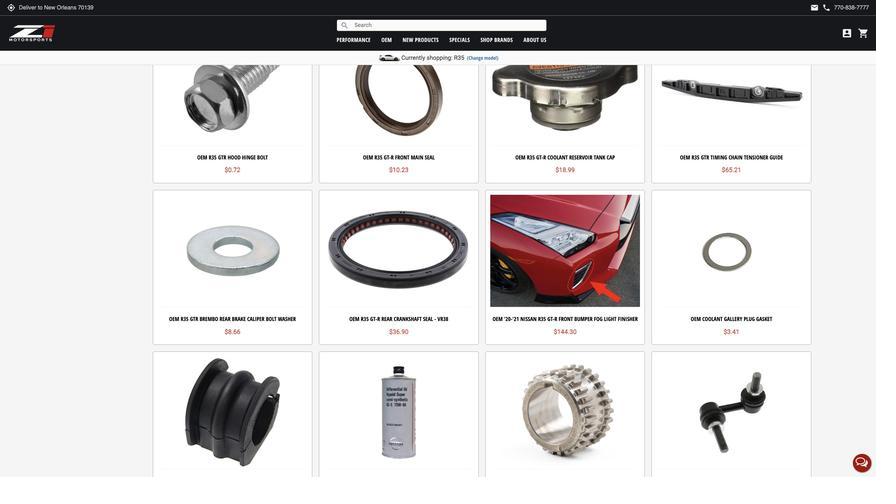 Task type: vqa. For each thing, say whether or not it's contained in the screenshot.
first Rear
yes



Task type: locate. For each thing, give the bounding box(es) containing it.
new
[[403, 36, 413, 44]]

bolt
[[257, 153, 268, 161], [266, 315, 277, 323]]

$0.72
[[225, 166, 240, 174]]

oem
[[381, 36, 392, 44], [197, 153, 207, 161], [363, 153, 373, 161], [515, 153, 526, 161], [680, 153, 690, 161], [169, 315, 179, 323], [349, 315, 360, 323], [493, 315, 503, 323], [691, 315, 701, 323]]

mail
[[811, 3, 819, 12]]

vr38
[[438, 315, 448, 323]]

1 rear from the left
[[220, 315, 231, 323]]

gt- for coolant
[[536, 153, 543, 161]]

gtr for brembo
[[190, 315, 198, 323]]

phone
[[822, 3, 831, 12]]

oem '20-'21 nissan r35 gt-r front bumper fog light finisher
[[493, 315, 638, 323]]

model)
[[484, 55, 499, 61]]

washer
[[278, 315, 296, 323]]

1 horizontal spatial coolant
[[702, 315, 723, 323]]

coolant left gallery
[[702, 315, 723, 323]]

about
[[524, 36, 539, 44]]

chain
[[729, 153, 743, 161]]

phone link
[[822, 3, 869, 12]]

2 horizontal spatial gtr
[[701, 153, 709, 161]]

0 horizontal spatial rear
[[220, 315, 231, 323]]

seal right main
[[425, 153, 435, 161]]

bumper
[[574, 315, 593, 323]]

-
[[434, 315, 436, 323]]

oem for oem r35 gt-r front main seal
[[363, 153, 373, 161]]

hood
[[228, 153, 241, 161]]

0 vertical spatial coolant
[[548, 153, 568, 161]]

currently
[[401, 54, 425, 61]]

oem r35 gtr hood hinge bolt
[[197, 153, 268, 161]]

reservoir
[[569, 153, 592, 161]]

rear left brake
[[220, 315, 231, 323]]

gtr left hood
[[218, 153, 226, 161]]

r35 for oem r35 gtr timing chain tensioner guide
[[692, 153, 700, 161]]

r
[[391, 153, 394, 161], [543, 153, 546, 161], [377, 315, 380, 323], [555, 315, 557, 323]]

front up the $10.23
[[395, 153, 410, 161]]

coolant up "$18.99"
[[548, 153, 568, 161]]

seal for main
[[425, 153, 435, 161]]

my_location
[[7, 3, 15, 12]]

$65.21
[[722, 166, 741, 174]]

0 horizontal spatial coolant
[[548, 153, 568, 161]]

gt- for rear
[[370, 315, 377, 323]]

1 horizontal spatial gtr
[[218, 153, 226, 161]]

r for coolant
[[543, 153, 546, 161]]

brembo
[[200, 315, 218, 323]]

1 horizontal spatial rear
[[382, 315, 392, 323]]

r for rear
[[377, 315, 380, 323]]

rear for crankshaft
[[382, 315, 392, 323]]

shop
[[481, 36, 493, 44]]

gt-
[[384, 153, 391, 161], [536, 153, 543, 161], [370, 315, 377, 323], [547, 315, 555, 323]]

0 vertical spatial front
[[395, 153, 410, 161]]

oem coolant gallery plug gasket
[[691, 315, 772, 323]]

gtr left brembo
[[190, 315, 198, 323]]

oem for oem r35 gtr hood hinge bolt
[[197, 153, 207, 161]]

cap
[[607, 153, 615, 161]]

r35
[[454, 54, 464, 61], [209, 153, 217, 161], [375, 153, 383, 161], [527, 153, 535, 161], [692, 153, 700, 161], [181, 315, 189, 323], [361, 315, 369, 323], [538, 315, 546, 323]]

specials link
[[449, 36, 470, 44]]

rear up $36.90
[[382, 315, 392, 323]]

coolant
[[548, 153, 568, 161], [702, 315, 723, 323]]

2 rear from the left
[[382, 315, 392, 323]]

oem for oem coolant gallery plug gasket
[[691, 315, 701, 323]]

gtr
[[218, 153, 226, 161], [701, 153, 709, 161], [190, 315, 198, 323]]

fog
[[594, 315, 603, 323]]

0 horizontal spatial gtr
[[190, 315, 198, 323]]

products
[[415, 36, 439, 44]]

0 vertical spatial bolt
[[257, 153, 268, 161]]

oem r35 gt-r coolant reservoir tank cap
[[515, 153, 615, 161]]

gasket
[[756, 315, 772, 323]]

1 vertical spatial seal
[[423, 315, 433, 323]]

bolt right caliper at bottom left
[[266, 315, 277, 323]]

account_box link
[[840, 28, 855, 39]]

finisher
[[618, 315, 638, 323]]

oem r35 gtr timing chain tensioner guide
[[680, 153, 783, 161]]

tank
[[594, 153, 605, 161]]

seal left -
[[423, 315, 433, 323]]

0 vertical spatial seal
[[425, 153, 435, 161]]

gtr left timing
[[701, 153, 709, 161]]

1 vertical spatial front
[[559, 315, 573, 323]]

$3.41
[[724, 328, 740, 335]]

gt- for front
[[384, 153, 391, 161]]

seal
[[425, 153, 435, 161], [423, 315, 433, 323]]

about us link
[[524, 36, 547, 44]]

'20-
[[504, 315, 513, 323]]

front
[[395, 153, 410, 161], [559, 315, 573, 323]]

$36.90
[[389, 328, 409, 335]]

(change model) link
[[467, 55, 499, 61]]

rear for brake
[[220, 315, 231, 323]]

r35 for oem r35 gt-r front main seal
[[375, 153, 383, 161]]

$144.30
[[554, 328, 577, 335]]

account_box
[[842, 28, 853, 39]]

new products link
[[403, 36, 439, 44]]

gtr for timing
[[701, 153, 709, 161]]

front up $144.30
[[559, 315, 573, 323]]

r35 for oem r35 gtr brembo rear brake caliper bolt washer
[[181, 315, 189, 323]]

rear
[[220, 315, 231, 323], [382, 315, 392, 323]]

search
[[341, 21, 349, 30]]

mail phone
[[811, 3, 831, 12]]

bolt right hinge
[[257, 153, 268, 161]]



Task type: describe. For each thing, give the bounding box(es) containing it.
nissan
[[520, 315, 537, 323]]

Search search field
[[349, 20, 546, 31]]

r35 for oem r35 gtr hood hinge bolt
[[209, 153, 217, 161]]

1 horizontal spatial front
[[559, 315, 573, 323]]

about us
[[524, 36, 547, 44]]

$18.99
[[556, 166, 575, 174]]

(change
[[467, 55, 483, 61]]

us
[[541, 36, 547, 44]]

brake
[[232, 315, 246, 323]]

$8.66
[[225, 328, 240, 335]]

r35 for oem r35 gt-r rear crankshaft seal - vr38
[[361, 315, 369, 323]]

shopping_cart
[[858, 28, 869, 39]]

0 horizontal spatial front
[[395, 153, 410, 161]]

oem for oem '20-'21 nissan r35 gt-r front bumper fog light finisher
[[493, 315, 503, 323]]

hinge
[[242, 153, 256, 161]]

plug
[[744, 315, 755, 323]]

oem for oem r35 gtr timing chain tensioner guide
[[680, 153, 690, 161]]

performance link
[[337, 36, 371, 44]]

oem r35 gt-r rear crankshaft seal - vr38
[[349, 315, 448, 323]]

oem for oem r35 gtr brembo rear brake caliper bolt washer
[[169, 315, 179, 323]]

shop brands
[[481, 36, 513, 44]]

1 vertical spatial bolt
[[266, 315, 277, 323]]

timing
[[711, 153, 727, 161]]

main
[[411, 153, 423, 161]]

$10.23
[[389, 166, 409, 174]]

guide
[[770, 153, 783, 161]]

oem for oem link
[[381, 36, 392, 44]]

shopping:
[[427, 54, 453, 61]]

oem for oem r35 gt-r coolant reservoir tank cap
[[515, 153, 526, 161]]

seal for crankshaft
[[423, 315, 433, 323]]

z1 motorsports logo image
[[9, 24, 56, 42]]

new products
[[403, 36, 439, 44]]

specials
[[449, 36, 470, 44]]

r35 for oem r35 gt-r coolant reservoir tank cap
[[527, 153, 535, 161]]

gtr for hood
[[218, 153, 226, 161]]

brands
[[494, 36, 513, 44]]

caliper
[[247, 315, 265, 323]]

light
[[604, 315, 617, 323]]

1 vertical spatial coolant
[[702, 315, 723, 323]]

performance
[[337, 36, 371, 44]]

oem r35 gt-r front main seal
[[363, 153, 435, 161]]

shop brands link
[[481, 36, 513, 44]]

shopping_cart link
[[856, 28, 869, 39]]

oem r35 gtr brembo rear brake caliper bolt washer
[[169, 315, 296, 323]]

tensioner
[[744, 153, 768, 161]]

gallery
[[724, 315, 742, 323]]

r for front
[[391, 153, 394, 161]]

currently shopping: r35 (change model)
[[401, 54, 499, 61]]

crankshaft
[[394, 315, 422, 323]]

oem for oem r35 gt-r rear crankshaft seal - vr38
[[349, 315, 360, 323]]

'21
[[513, 315, 519, 323]]

mail link
[[811, 3, 819, 12]]

oem link
[[381, 36, 392, 44]]



